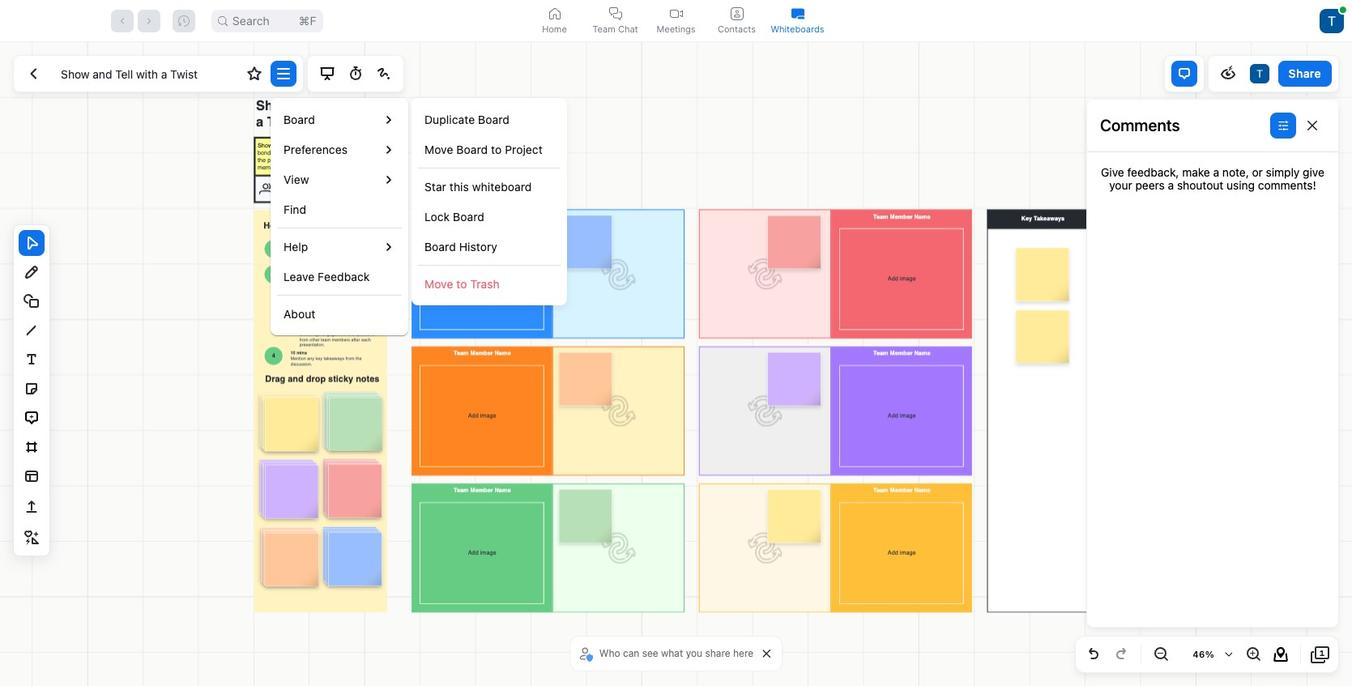 Task type: vqa. For each thing, say whether or not it's contained in the screenshot.
right 1
no



Task type: describe. For each thing, give the bounding box(es) containing it.
⌘f
[[299, 13, 317, 27]]

whiteboards
[[771, 23, 824, 34]]

team chat button
[[585, 0, 646, 41]]

home button
[[524, 0, 585, 41]]

meetings button
[[646, 0, 707, 41]]

team chat image
[[609, 7, 622, 20]]

tab list containing home
[[524, 0, 828, 41]]

profile contact image
[[730, 7, 743, 20]]

home
[[542, 23, 567, 34]]

video on image
[[670, 7, 683, 20]]

meetings
[[657, 23, 696, 34]]

avatar image
[[1320, 9, 1344, 33]]

profile contact image
[[730, 7, 743, 20]]



Task type: locate. For each thing, give the bounding box(es) containing it.
home small image
[[548, 7, 561, 20]]

online image
[[1340, 6, 1346, 13], [1340, 6, 1346, 13]]

magnifier image
[[218, 16, 228, 26]]

whiteboard small image
[[791, 7, 804, 20]]

team
[[593, 23, 616, 34]]

whiteboard small image
[[791, 7, 804, 20]]

contacts button
[[707, 0, 767, 41]]

team chat image
[[609, 7, 622, 20]]

video on image
[[670, 7, 683, 20]]

chat
[[618, 23, 638, 34]]

tab list
[[524, 0, 828, 41]]

whiteboards button
[[767, 0, 828, 41]]

search
[[232, 13, 270, 27]]

home small image
[[548, 7, 561, 20]]

contacts
[[718, 23, 756, 34]]

magnifier image
[[218, 16, 228, 26]]

team chat
[[593, 23, 638, 34]]



